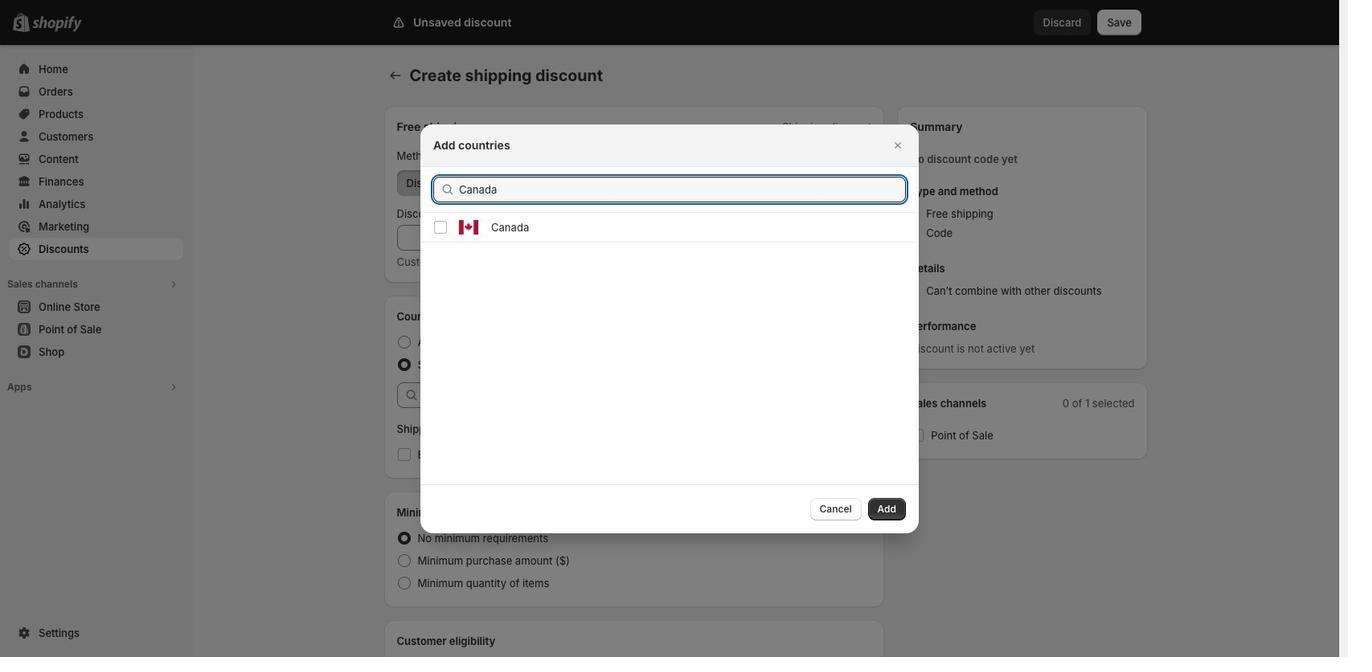 Task type: locate. For each thing, give the bounding box(es) containing it.
dialog
[[0, 124, 1340, 534]]

shopify image
[[32, 16, 82, 32]]



Task type: describe. For each thing, give the bounding box(es) containing it.
Search countries text field
[[459, 177, 906, 202]]



Task type: vqa. For each thing, say whether or not it's contained in the screenshot.
Search countries text field at the top of page
yes



